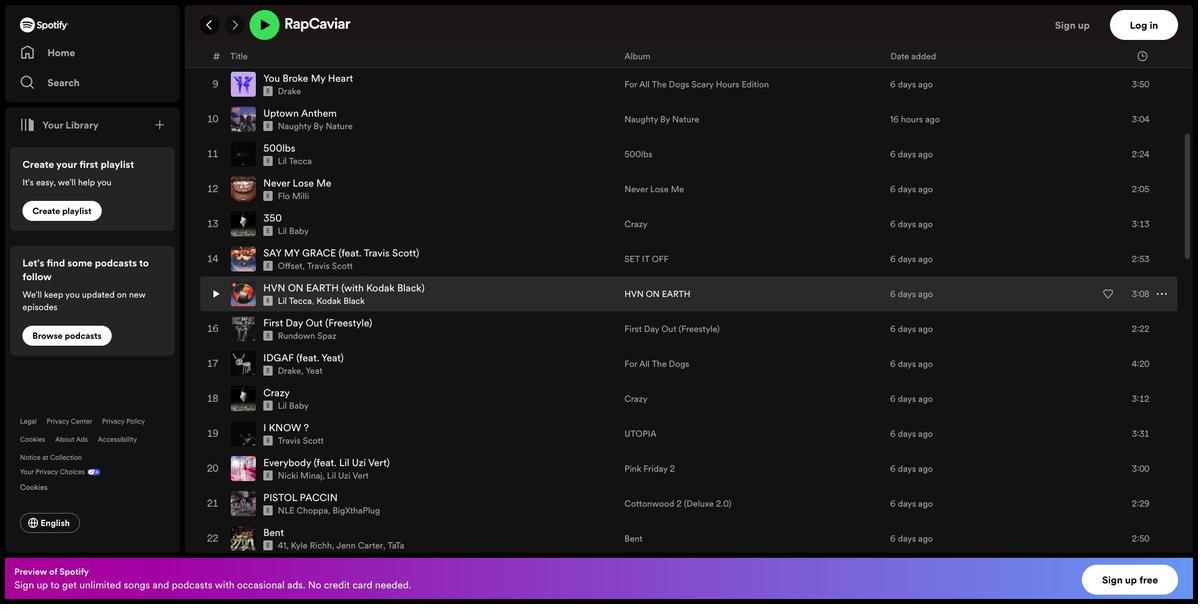 Task type: describe. For each thing, give the bounding box(es) containing it.
to inside let's find some podcasts to follow we'll keep you updated on new episodes
[[139, 256, 149, 270]]

for for idgaf (feat. yeat)
[[625, 358, 637, 370]]

pink friday 2 for 3:00
[[625, 463, 675, 475]]

1:59
[[1132, 8, 1150, 21]]

days for first day out (freestyle)
[[898, 323, 916, 335]]

crazy for crazy
[[625, 393, 648, 405]]

#
[[213, 49, 220, 63]]

lil inside crazy cell
[[278, 400, 287, 412]]

podcasts inside the preview of spotify sign up to get unlimited songs and podcasts with occasional ads. no credit card needed.
[[172, 578, 212, 592]]

explicit element for crazy
[[263, 401, 273, 411]]

say my grace (feat. travis scott) e
[[263, 246, 419, 270]]

browse podcasts
[[32, 330, 102, 342]]

pink for 2:52
[[625, 43, 641, 56]]

16
[[890, 113, 899, 126]]

podcasts inside let's find some podcasts to follow we'll keep you updated on new episodes
[[95, 256, 137, 270]]

duration image
[[1138, 51, 1148, 61]]

first for first day out (freestyle) e
[[263, 316, 283, 330]]

off
[[652, 253, 669, 265]]

explicit element for hvn
[[263, 296, 273, 306]]

2 6 days ago from the top
[[890, 43, 933, 56]]

days for say my grace (feat. travis scott)
[[898, 253, 916, 265]]

explicit element for everybody
[[263, 471, 273, 481]]

500lbs for 500lbs e
[[263, 141, 295, 155]]

3:08 cell
[[1092, 277, 1167, 311]]

your for your library
[[42, 118, 63, 132]]

e inside i know ? e
[[266, 437, 270, 444]]

up for sign up free
[[1125, 573, 1137, 587]]

uzi inside everybody (feat. lil uzi vert) e
[[352, 456, 366, 469]]

privacy for privacy center
[[47, 417, 69, 426]]

crazy for 350
[[625, 218, 648, 230]]

days for idgaf (feat. yeat)
[[898, 358, 916, 370]]

350 cell
[[231, 207, 615, 241]]

for all the dogs
[[625, 358, 689, 370]]

(feat. for yeat)
[[296, 351, 319, 365]]

for all the dogs scary hours edition
[[625, 78, 769, 91]]

ftcu cell
[[231, 33, 615, 66]]

6 days ago for 500lbs
[[890, 148, 933, 161]]

(feat. for lil
[[314, 456, 337, 469]]

preview
[[14, 565, 47, 578]]

hvn for hvn on earth
[[625, 288, 644, 300]]

6 days ago for hvn on earth (with kodak black)
[[890, 288, 933, 300]]

crazy link for crazy
[[625, 393, 648, 405]]

everybody (feat. lil uzi vert) e
[[263, 456, 390, 479]]

grace
[[302, 246, 336, 260]]

first day out (freestyle)
[[625, 323, 720, 335]]

sign inside the preview of spotify sign up to get unlimited songs and podcasts with occasional ads. no credit card needed.
[[14, 578, 34, 592]]

out for first day out (freestyle) e
[[306, 316, 323, 330]]

tata
[[388, 539, 404, 552]]

everybody (feat. lil uzi vert) link
[[263, 456, 390, 469]]

utopia
[[625, 428, 657, 440]]

never for never lose me
[[625, 183, 648, 195]]

crazy link for 350
[[625, 218, 648, 230]]

explicit element for pistol
[[263, 506, 273, 516]]

all for you broke my heart
[[639, 78, 650, 91]]

for all the dogs scary hours edition link
[[625, 78, 769, 91]]

in
[[1150, 18, 1158, 32]]

sign for sign up
[[1055, 18, 1076, 32]]

ago for everybody (feat. lil uzi vert)
[[918, 463, 933, 475]]

days for mmhmm
[[898, 8, 916, 21]]

preview of spotify sign up to get unlimited songs and podcasts with occasional ads. no credit card needed.
[[14, 565, 411, 592]]

my
[[311, 71, 325, 85]]

0 horizontal spatial bent link
[[263, 526, 284, 539]]

idgaf (feat. yeat) link
[[263, 351, 344, 365]]

nicki
[[278, 469, 298, 482]]

hvn on earth
[[625, 288, 691, 300]]

at
[[42, 453, 48, 462]]

naughty for right naughty by nature link
[[625, 113, 658, 126]]

privacy policy link
[[102, 417, 145, 426]]

bigxthaplug link for nle
[[333, 504, 380, 517]]

friday for 3:00
[[644, 463, 668, 475]]

1 horizontal spatial bent link
[[625, 532, 643, 545]]

flo milli link
[[278, 190, 309, 202]]

never lose me e
[[263, 176, 331, 200]]

carter
[[358, 539, 383, 552]]

tata link
[[388, 539, 404, 552]]

first day out (freestyle) cell
[[231, 312, 615, 346]]

ftcu link
[[263, 36, 289, 50]]

2 vertical spatial 2
[[677, 498, 682, 510]]

offset
[[278, 260, 302, 272]]

2:24
[[1132, 148, 1150, 161]]

6 for idgaf (feat. yeat)
[[890, 358, 896, 370]]

never lose me cell
[[231, 172, 615, 206]]

privacy for privacy policy
[[102, 417, 125, 426]]

english button
[[20, 513, 80, 533]]

nle choppa , bigxthaplug
[[278, 504, 380, 517]]

i know ? e
[[263, 421, 309, 444]]

yeat
[[306, 365, 323, 377]]

mmhmm cell
[[231, 0, 615, 31]]

hours
[[716, 78, 740, 91]]

ago for hvn on earth (with kodak black)
[[918, 288, 933, 300]]

occasional
[[237, 578, 285, 592]]

350
[[263, 211, 282, 225]]

e inside everybody (feat. lil uzi vert) e
[[266, 472, 270, 479]]

days for pistol paccin
[[898, 498, 916, 510]]

up inside the preview of spotify sign up to get unlimited songs and podcasts with occasional ads. no credit card needed.
[[37, 578, 48, 592]]

lil inside the "500lbs" cell
[[278, 155, 287, 167]]

e inside idgaf (feat. yeat) e
[[266, 367, 270, 375]]

log in
[[1130, 18, 1158, 32]]

mmhmm e
[[263, 1, 304, 25]]

6 days ago for first day out (freestyle)
[[890, 323, 933, 335]]

2:52
[[1132, 43, 1150, 56]]

3:04
[[1132, 113, 1150, 126]]

i know ? cell
[[231, 417, 615, 451]]

yeat)
[[321, 351, 344, 365]]

e inside you broke my heart e
[[266, 87, 270, 95]]

to inside the preview of spotify sign up to get unlimited songs and podcasts with occasional ads. no credit card needed.
[[50, 578, 60, 592]]

travis inside say my grace (feat. travis scott) e
[[364, 246, 390, 260]]

baby for 350
[[289, 225, 309, 237]]

minaj
[[300, 469, 323, 482]]

bigxthaplug link for mmhmm
[[278, 15, 325, 28]]

credit
[[324, 578, 350, 592]]

notice at collection link
[[20, 453, 82, 462]]

broke
[[283, 71, 308, 85]]

e inside crazy e
[[266, 402, 270, 410]]

2 cookies link from the top
[[20, 479, 58, 493]]

6 days ago for crazy
[[890, 393, 933, 405]]

sign up button
[[1050, 10, 1110, 40]]

let's find some podcasts to follow we'll keep you updated on new episodes
[[22, 256, 149, 313]]

cookies for 1st cookies link from the bottom
[[20, 482, 48, 492]]

0 horizontal spatial first day out (freestyle) link
[[263, 316, 372, 330]]

everybody (feat. lil uzi vert) cell
[[231, 452, 615, 486]]

explicit element for uptown
[[263, 121, 273, 131]]

bent e
[[263, 526, 284, 549]]

ago for never lose me
[[918, 183, 933, 195]]

41 , kyle richh , jenn carter , tata
[[278, 539, 404, 552]]

1 vertical spatial podcasts
[[65, 330, 102, 342]]

3:00
[[1132, 463, 1150, 475]]

earth for hvn on earth (with kodak black) e
[[306, 281, 339, 295]]

6 days ago for bent
[[890, 532, 933, 545]]

keep
[[44, 288, 63, 301]]

explicit element for 500lbs
[[263, 156, 273, 166]]

on
[[117, 288, 127, 301]]

# column header
[[213, 45, 220, 67]]

let's
[[22, 256, 44, 270]]

0 horizontal spatial uzi
[[338, 469, 351, 482]]

black)
[[397, 281, 425, 295]]

create for playlist
[[32, 205, 60, 217]]

e inside uptown anthem e
[[266, 122, 270, 130]]

the for idgaf (feat. yeat)
[[652, 358, 667, 370]]

search
[[47, 76, 80, 89]]

know
[[269, 421, 301, 434]]

your library button
[[15, 112, 104, 137]]

rapcaviar
[[285, 17, 350, 32]]

log
[[1130, 18, 1147, 32]]

explicit element for bent
[[263, 541, 273, 551]]

bent cell
[[231, 522, 615, 556]]

1 cookies link from the top
[[20, 435, 45, 444]]

pistol paccin e
[[263, 491, 338, 514]]

never lose me link inside cell
[[263, 176, 331, 190]]

# row
[[200, 45, 1178, 67]]

privacy down at
[[35, 467, 58, 477]]

days for you broke my heart
[[898, 78, 916, 91]]

, inside say my grace (feat. travis scott) cell
[[302, 260, 305, 272]]

drake for drake
[[278, 85, 301, 97]]

browse
[[32, 330, 63, 342]]

e inside bent e
[[266, 542, 270, 549]]

flo
[[278, 190, 290, 202]]

e inside never lose me e
[[266, 192, 270, 200]]

your for your privacy choices
[[20, 467, 34, 477]]

earth for hvn on earth
[[662, 288, 691, 300]]

about ads
[[55, 435, 88, 444]]

friday for 2:52
[[644, 43, 668, 56]]

0 horizontal spatial naughty by nature link
[[278, 120, 353, 132]]

explicit element for first
[[263, 331, 273, 341]]

say my grace (feat. travis scott) cell
[[231, 242, 615, 276]]

6 days ago for i know ?
[[890, 428, 933, 440]]

nature for right naughty by nature link
[[672, 113, 699, 126]]

lil baby for crazy
[[278, 400, 309, 412]]

pink friday 2 for 2:52
[[625, 43, 675, 56]]

spaz
[[317, 330, 336, 342]]

hvn on earth (with kodak black) link
[[263, 281, 425, 295]]

your privacy choices
[[20, 467, 85, 477]]

center
[[71, 417, 92, 426]]

scott inside the i know ? 'cell'
[[303, 434, 324, 447]]

sign up free
[[1102, 573, 1158, 587]]

bent for bent e
[[263, 526, 284, 539]]

duration element
[[1138, 51, 1148, 61]]

create for your
[[22, 157, 54, 171]]

1 horizontal spatial naughty by nature link
[[625, 113, 699, 126]]

?
[[304, 421, 309, 434]]

on for hvn on earth (with kodak black) e
[[288, 281, 304, 295]]

500lbs for 500lbs
[[625, 148, 653, 161]]

hvn on earth (with kodak black) cell
[[231, 277, 615, 311]]

1 horizontal spatial first day out (freestyle) link
[[625, 323, 720, 335]]

(freestyle) for first day out (freestyle)
[[679, 323, 720, 335]]

your library
[[42, 118, 99, 132]]

scary
[[692, 78, 714, 91]]

2:05
[[1132, 183, 1150, 195]]

2 lil tecca link from the top
[[278, 295, 312, 307]]

lil baby link for crazy
[[278, 400, 309, 412]]

ago for i know ?
[[918, 428, 933, 440]]

explicit element for idgaf
[[263, 366, 273, 376]]

edition
[[742, 78, 769, 91]]

6 for 350
[[890, 218, 896, 230]]

pistol
[[263, 491, 297, 504]]

cottonwood 2 (deluxe 2.0) link
[[625, 498, 732, 510]]

days for everybody (feat. lil uzi vert)
[[898, 463, 916, 475]]

the for you broke my heart
[[652, 78, 667, 91]]

up for sign up
[[1078, 18, 1090, 32]]

ago for bent
[[918, 532, 933, 545]]

e inside hvn on earth (with kodak black) e
[[266, 297, 270, 305]]



Task type: locate. For each thing, give the bounding box(es) containing it.
nature down the for all the dogs scary hours edition
[[672, 113, 699, 126]]

bent down "nle"
[[263, 526, 284, 539]]

me inside never lose me e
[[316, 176, 331, 190]]

you for first
[[97, 176, 112, 188]]

13 days from the top
[[898, 463, 916, 475]]

1 vertical spatial cookies link
[[20, 479, 58, 493]]

6 days ago for you broke my heart
[[890, 78, 933, 91]]

your privacy choices button
[[20, 467, 85, 477]]

0 horizontal spatial to
[[50, 578, 60, 592]]

drake inside the you broke my heart cell
[[278, 85, 301, 97]]

bigxthaplug up ftcu
[[278, 15, 325, 28]]

2:29
[[1132, 498, 1150, 510]]

explicit element inside say my grace (feat. travis scott) cell
[[263, 261, 273, 271]]

2 the from the top
[[652, 358, 667, 370]]

0 horizontal spatial earth
[[306, 281, 339, 295]]

3 days from the top
[[898, 78, 916, 91]]

14 e from the top
[[266, 507, 270, 514]]

0 horizontal spatial day
[[286, 316, 303, 330]]

12 explicit element from the top
[[263, 436, 273, 446]]

1 6 days ago from the top
[[890, 8, 933, 21]]

0 vertical spatial the
[[652, 78, 667, 91]]

2 horizontal spatial sign
[[1102, 573, 1123, 587]]

6 for mmhmm
[[890, 8, 896, 21]]

0 vertical spatial lil baby
[[278, 225, 309, 237]]

bent link down "nle"
[[263, 526, 284, 539]]

1 days from the top
[[898, 8, 916, 21]]

0 vertical spatial podcasts
[[95, 256, 137, 270]]

8 e from the top
[[266, 297, 270, 305]]

2 vertical spatial podcasts
[[172, 578, 212, 592]]

hvn inside hvn on earth (with kodak black) e
[[263, 281, 285, 295]]

pink for 3:00
[[625, 463, 641, 475]]

0 vertical spatial create
[[22, 157, 54, 171]]

kodak left black at the left
[[317, 295, 341, 307]]

paccin
[[300, 491, 338, 504]]

kodak
[[366, 281, 395, 295], [317, 295, 341, 307]]

2 6 from the top
[[890, 43, 896, 56]]

nature down heart
[[326, 120, 353, 132]]

days for 350
[[898, 218, 916, 230]]

9 e from the top
[[266, 332, 270, 340]]

lose inside never lose me e
[[293, 176, 314, 190]]

browse podcasts link
[[22, 326, 112, 346]]

e inside the 500lbs e
[[266, 157, 270, 165]]

go forward image
[[230, 20, 240, 30]]

ago for mmhmm
[[918, 8, 933, 21]]

1 horizontal spatial up
[[1078, 18, 1090, 32]]

7 explicit element from the top
[[263, 261, 273, 271]]

never inside never lose me e
[[263, 176, 290, 190]]

explicit element inside everybody (feat. lil uzi vert) cell
[[263, 471, 273, 481]]

pink friday 2 link up cottonwood
[[625, 463, 675, 475]]

explicit element for i
[[263, 436, 273, 446]]

6 days ago for pistol paccin
[[890, 498, 933, 510]]

mmhmm link up 'album'
[[625, 8, 660, 21]]

0 horizontal spatial never
[[263, 176, 290, 190]]

dogs down first day out (freestyle)
[[669, 358, 689, 370]]

bent inside cell
[[263, 526, 284, 539]]

friday
[[644, 43, 668, 56], [644, 463, 668, 475]]

2 tecca from the top
[[289, 295, 312, 307]]

drake left the yeat link
[[278, 365, 301, 377]]

flo milli
[[278, 190, 309, 202]]

added
[[912, 50, 936, 62]]

15 e from the top
[[266, 542, 270, 549]]

you broke my heart link
[[263, 71, 353, 85]]

(freestyle) down black at the left
[[325, 316, 372, 330]]

500lbs inside cell
[[263, 141, 295, 155]]

the down # row
[[652, 78, 667, 91]]

2 all from the top
[[639, 358, 650, 370]]

crazy inside cell
[[263, 386, 290, 400]]

up inside the sign up "button"
[[1078, 18, 1090, 32]]

lil up never lose me e
[[278, 155, 287, 167]]

, inside hvn on earth (with kodak black) cell
[[312, 295, 314, 307]]

lil right the minaj at the left
[[327, 469, 336, 482]]

2 lil baby link from the top
[[278, 400, 309, 412]]

1 horizontal spatial out
[[662, 323, 677, 335]]

5 days from the top
[[898, 183, 916, 195]]

travis right offset
[[307, 260, 330, 272]]

2 drake from the top
[[278, 365, 301, 377]]

1 vertical spatial friday
[[644, 463, 668, 475]]

1 vertical spatial pink friday 2 link
[[625, 463, 675, 475]]

11 6 days ago from the top
[[890, 393, 933, 405]]

1 horizontal spatial nature
[[672, 113, 699, 126]]

hvn down set
[[625, 288, 644, 300]]

naughty by nature link up lil tecca
[[278, 120, 353, 132]]

0 vertical spatial scott
[[332, 260, 353, 272]]

scott up hvn on earth (with kodak black) link
[[332, 260, 353, 272]]

cookies down your privacy choices
[[20, 482, 48, 492]]

4 6 from the top
[[890, 148, 896, 161]]

top bar and user menu element
[[185, 5, 1193, 45]]

(feat. inside everybody (feat. lil uzi vert) e
[[314, 456, 337, 469]]

3 explicit element from the top
[[263, 121, 273, 131]]

notice
[[20, 453, 41, 462]]

day inside first day out (freestyle) e
[[286, 316, 303, 330]]

1 pink friday 2 from the top
[[625, 43, 675, 56]]

travis left scott) on the top left of page
[[364, 246, 390, 260]]

0 horizontal spatial kodak
[[317, 295, 341, 307]]

0 vertical spatial pink friday 2
[[625, 43, 675, 56]]

1 horizontal spatial hvn
[[625, 288, 644, 300]]

everybody
[[263, 456, 311, 469]]

15 explicit element from the top
[[263, 541, 273, 551]]

lil up know
[[278, 400, 287, 412]]

11 days from the top
[[898, 393, 916, 405]]

2 dogs from the top
[[669, 358, 689, 370]]

1 vertical spatial baby
[[289, 400, 309, 412]]

2 days from the top
[[898, 43, 916, 56]]

6 for say my grace (feat. travis scott)
[[890, 253, 896, 265]]

6 days ago for 350
[[890, 218, 933, 230]]

6 for crazy
[[890, 393, 896, 405]]

12 e from the top
[[266, 437, 270, 444]]

hvn on earth link
[[625, 288, 691, 300]]

(freestyle) down hvn on earth in the right of the page
[[679, 323, 720, 335]]

policy
[[126, 417, 145, 426]]

by right uptown
[[314, 120, 323, 132]]

playlist down help
[[62, 205, 92, 217]]

travis scott link for travis
[[307, 260, 353, 272]]

1 e from the top
[[266, 18, 270, 25]]

your inside button
[[42, 118, 63, 132]]

kodak right (with
[[366, 281, 395, 295]]

explicit element for you
[[263, 86, 273, 96]]

1 horizontal spatial to
[[139, 256, 149, 270]]

0 vertical spatial friday
[[644, 43, 668, 56]]

explicit element inside never lose me cell
[[263, 191, 273, 201]]

bent link
[[263, 526, 284, 539], [625, 532, 643, 545]]

6 for you broke my heart
[[890, 78, 896, 91]]

7 e from the top
[[266, 262, 270, 270]]

california consumer privacy act (ccpa) opt-out icon image
[[85, 467, 101, 479]]

naughty by nature link down the for all the dogs scary hours edition
[[625, 113, 699, 126]]

1 horizontal spatial earth
[[662, 288, 691, 300]]

1 horizontal spatial sign
[[1055, 18, 1076, 32]]

never for never lose me e
[[263, 176, 290, 190]]

explicit element inside 'uptown anthem' cell
[[263, 121, 273, 131]]

1 vertical spatial (feat.
[[296, 351, 319, 365]]

drake up uptown
[[278, 85, 301, 97]]

friday up cottonwood
[[644, 463, 668, 475]]

home
[[47, 46, 75, 59]]

by
[[660, 113, 670, 126], [314, 120, 323, 132]]

2:50
[[1132, 532, 1150, 545]]

nature inside 'uptown anthem' cell
[[326, 120, 353, 132]]

mmhmm up ftcu link
[[263, 1, 304, 15]]

14 6 days ago from the top
[[890, 498, 933, 510]]

rundown
[[278, 330, 315, 342]]

(freestyle) inside first day out (freestyle) e
[[325, 316, 372, 330]]

lil tecca link inside the "500lbs" cell
[[278, 155, 312, 167]]

nicki minaj link
[[278, 469, 323, 482]]

1 pink from the top
[[625, 43, 641, 56]]

earth inside hvn on earth (with kodak black) e
[[306, 281, 339, 295]]

1 vertical spatial lil tecca link
[[278, 295, 312, 307]]

day for first day out (freestyle)
[[644, 323, 659, 335]]

2 horizontal spatial up
[[1125, 573, 1137, 587]]

lose for never lose me e
[[293, 176, 314, 190]]

9 days from the top
[[898, 323, 916, 335]]

episodes
[[22, 301, 58, 313]]

12 days from the top
[[898, 428, 916, 440]]

, inside pistol paccin cell
[[328, 504, 330, 517]]

explicit element inside bent cell
[[263, 541, 273, 551]]

8 6 from the top
[[890, 288, 896, 300]]

go back image
[[205, 20, 215, 30]]

(freestyle) for first day out (freestyle) e
[[325, 316, 372, 330]]

lil down offset link
[[278, 295, 287, 307]]

hours
[[901, 113, 923, 126]]

the
[[652, 78, 667, 91], [652, 358, 667, 370]]

bigxthaplug inside pistol paccin cell
[[333, 504, 380, 517]]

for down 'album'
[[625, 78, 637, 91]]

1 vertical spatial your
[[20, 467, 34, 477]]

5 6 days ago from the top
[[890, 183, 933, 195]]

create inside create playlist 'button'
[[32, 205, 60, 217]]

tecca inside hvn on earth (with kodak black) cell
[[289, 295, 312, 307]]

up left log
[[1078, 18, 1090, 32]]

never
[[263, 176, 290, 190], [625, 183, 648, 195]]

1 horizontal spatial by
[[660, 113, 670, 126]]

lil left vert
[[339, 456, 349, 469]]

, inside the idgaf (feat. yeat) cell
[[301, 365, 303, 377]]

first inside first day out (freestyle) e
[[263, 316, 283, 330]]

cookies for 2nd cookies link from the bottom
[[20, 435, 45, 444]]

0 vertical spatial your
[[42, 118, 63, 132]]

13 6 days ago from the top
[[890, 463, 933, 475]]

1 all from the top
[[639, 78, 650, 91]]

0 horizontal spatial 500lbs link
[[263, 141, 295, 155]]

1 horizontal spatial day
[[644, 323, 659, 335]]

8 6 days ago from the top
[[890, 288, 933, 300]]

6 for i know ?
[[890, 428, 896, 440]]

lil up my
[[278, 225, 287, 237]]

cookies up notice
[[20, 435, 45, 444]]

500lbs cell
[[231, 137, 615, 171]]

1 horizontal spatial me
[[671, 183, 684, 195]]

first day out (freestyle) link
[[263, 316, 372, 330], [625, 323, 720, 335]]

0 horizontal spatial hvn
[[263, 281, 285, 295]]

6 for 500lbs
[[890, 148, 896, 161]]

6 days ago for idgaf (feat. yeat)
[[890, 358, 933, 370]]

explicit element inside the i know ? 'cell'
[[263, 436, 273, 446]]

playlist right first
[[101, 157, 134, 171]]

1 horizontal spatial bent
[[625, 532, 643, 545]]

naughty by nature up lil tecca
[[278, 120, 353, 132]]

crazy link up utopia
[[625, 393, 648, 405]]

heart
[[328, 71, 353, 85]]

by inside 'uptown anthem' cell
[[314, 120, 323, 132]]

1 vertical spatial travis scott link
[[278, 434, 324, 447]]

earth down offset , travis scott
[[306, 281, 339, 295]]

15 days from the top
[[898, 532, 916, 545]]

10 e from the top
[[266, 367, 270, 375]]

11 explicit element from the top
[[263, 401, 273, 411]]

explicit element inside the idgaf (feat. yeat) cell
[[263, 366, 273, 376]]

0 vertical spatial drake
[[278, 85, 301, 97]]

utopia link
[[625, 428, 657, 440]]

ago for crazy
[[918, 393, 933, 405]]

kodak inside hvn on earth (with kodak black) e
[[366, 281, 395, 295]]

lil baby link inside crazy cell
[[278, 400, 309, 412]]

explicit element inside crazy cell
[[263, 401, 273, 411]]

1 vertical spatial create
[[32, 205, 60, 217]]

lil tecca link up rundown
[[278, 295, 312, 307]]

0 horizontal spatial on
[[288, 281, 304, 295]]

0 horizontal spatial naughty by nature
[[278, 120, 353, 132]]

2 up cottonwood 2 (deluxe 2.0) 'link'
[[670, 463, 675, 475]]

ago for first day out (freestyle)
[[918, 323, 933, 335]]

2 lil baby from the top
[[278, 400, 309, 412]]

nature for naughty by nature link to the left
[[326, 120, 353, 132]]

(feat. inside idgaf (feat. yeat) e
[[296, 351, 319, 365]]

days for hvn on earth (with kodak black)
[[898, 288, 916, 300]]

naughty by nature down the for all the dogs scary hours edition
[[625, 113, 699, 126]]

4 6 days ago from the top
[[890, 148, 933, 161]]

1 horizontal spatial never lose me link
[[625, 183, 684, 195]]

privacy center
[[47, 417, 92, 426]]

1 horizontal spatial bigxthaplug link
[[333, 504, 380, 517]]

drake link inside the you broke my heart cell
[[278, 85, 301, 97]]

podcasts up on
[[95, 256, 137, 270]]

lil inside hvn on earth (with kodak black) cell
[[278, 295, 287, 307]]

0 vertical spatial pink friday 2 link
[[625, 43, 675, 56]]

0 horizontal spatial first
[[263, 316, 283, 330]]

to up new
[[139, 256, 149, 270]]

playlist inside create your first playlist it's easy, we'll help you
[[101, 157, 134, 171]]

idgaf
[[263, 351, 294, 365]]

1 pink friday 2 link from the top
[[625, 43, 675, 56]]

lil baby for 350
[[278, 225, 309, 237]]

6 e from the top
[[266, 227, 270, 235]]

search link
[[20, 70, 165, 95]]

7 days from the top
[[898, 253, 916, 265]]

accessibility link
[[98, 435, 137, 444]]

travis
[[364, 246, 390, 260], [307, 260, 330, 272], [278, 434, 301, 447]]

8 days from the top
[[898, 288, 916, 300]]

drake link inside the idgaf (feat. yeat) cell
[[278, 365, 301, 377]]

me for never lose me e
[[316, 176, 331, 190]]

podcasts right and at the left bottom of the page
[[172, 578, 212, 592]]

14 explicit element from the top
[[263, 506, 273, 516]]

1 vertical spatial the
[[652, 358, 667, 370]]

mmhmm link
[[263, 1, 304, 15], [625, 8, 660, 21]]

on
[[288, 281, 304, 295], [646, 288, 660, 300]]

1 vertical spatial pink
[[625, 463, 641, 475]]

uzi left vert)
[[352, 456, 366, 469]]

scott)
[[392, 246, 419, 260]]

it
[[642, 253, 650, 265]]

explicit element
[[263, 16, 273, 26], [263, 86, 273, 96], [263, 121, 273, 131], [263, 156, 273, 166], [263, 191, 273, 201], [263, 226, 273, 236], [263, 261, 273, 271], [263, 296, 273, 306], [263, 331, 273, 341], [263, 366, 273, 376], [263, 401, 273, 411], [263, 436, 273, 446], [263, 471, 273, 481], [263, 506, 273, 516], [263, 541, 273, 551]]

nle choppa link
[[278, 504, 328, 517]]

on down offset
[[288, 281, 304, 295]]

all down first day out (freestyle)
[[639, 358, 650, 370]]

help
[[78, 176, 95, 188]]

uzi left vert
[[338, 469, 351, 482]]

0 vertical spatial you
[[97, 176, 112, 188]]

crazy cell
[[231, 382, 615, 416]]

0 vertical spatial lil tecca link
[[278, 155, 312, 167]]

0 horizontal spatial bigxthaplug link
[[278, 15, 325, 28]]

create down easy,
[[32, 205, 60, 217]]

hvn for hvn on earth (with kodak black) e
[[263, 281, 285, 295]]

explicit element for say
[[263, 261, 273, 271]]

13 explicit element from the top
[[263, 471, 273, 481]]

0 vertical spatial cookies
[[20, 435, 45, 444]]

1 drake link from the top
[[278, 85, 301, 97]]

you broke my heart cell
[[231, 68, 615, 101]]

1 horizontal spatial bigxthaplug
[[333, 504, 380, 517]]

1 horizontal spatial mmhmm link
[[625, 8, 660, 21]]

e inside first day out (freestyle) e
[[266, 332, 270, 340]]

crazy link up set
[[625, 218, 648, 230]]

5 explicit element from the top
[[263, 191, 273, 201]]

kodak black link
[[317, 295, 365, 307]]

up left free
[[1125, 573, 1137, 587]]

collection
[[50, 453, 82, 462]]

my
[[284, 246, 300, 260]]

for for you broke my heart
[[625, 78, 637, 91]]

14 6 from the top
[[890, 498, 896, 510]]

uptown anthem cell
[[231, 102, 615, 136]]

first for first day out (freestyle)
[[625, 323, 642, 335]]

e inside pistol paccin e
[[266, 507, 270, 514]]

up inside sign up free button
[[1125, 573, 1137, 587]]

1 horizontal spatial never
[[625, 183, 648, 195]]

the down first day out (freestyle)
[[652, 358, 667, 370]]

15 6 days ago from the top
[[890, 532, 933, 545]]

3 6 from the top
[[890, 78, 896, 91]]

1 lil baby link from the top
[[278, 225, 309, 237]]

cookies link up notice
[[20, 435, 45, 444]]

2 baby from the top
[[289, 400, 309, 412]]

friday up the for all the dogs scary hours edition
[[644, 43, 668, 56]]

day up for all the dogs
[[644, 323, 659, 335]]

naughty by nature inside 'uptown anthem' cell
[[278, 120, 353, 132]]

6 for first day out (freestyle)
[[890, 323, 896, 335]]

you inside create your first playlist it's easy, we'll help you
[[97, 176, 112, 188]]

2 horizontal spatial travis
[[364, 246, 390, 260]]

15 6 from the top
[[890, 532, 896, 545]]

11 6 from the top
[[890, 393, 896, 405]]

privacy up about
[[47, 417, 69, 426]]

lil tecca link
[[278, 155, 312, 167], [278, 295, 312, 307]]

idgaf (feat. yeat) e
[[263, 351, 344, 375]]

ago for 350
[[918, 218, 933, 230]]

you right help
[[97, 176, 112, 188]]

1 dogs from the top
[[669, 78, 689, 91]]

lil tecca link up never lose me e
[[278, 155, 312, 167]]

0 horizontal spatial scott
[[303, 434, 324, 447]]

drake
[[278, 85, 301, 97], [278, 365, 301, 377]]

2.0)
[[716, 498, 732, 510]]

ago for you broke my heart
[[918, 78, 933, 91]]

for down first day out (freestyle)
[[625, 358, 637, 370]]

1 vertical spatial tecca
[[289, 295, 312, 307]]

all for idgaf (feat. yeat)
[[639, 358, 650, 370]]

mmhmm for mmhmm e
[[263, 1, 304, 15]]

9 explicit element from the top
[[263, 331, 273, 341]]

1 horizontal spatial first
[[625, 323, 642, 335]]

bent for bent
[[625, 532, 643, 545]]

create inside create your first playlist it's easy, we'll help you
[[22, 157, 54, 171]]

3:12
[[1132, 393, 1150, 405]]

2 for 3:00
[[670, 463, 675, 475]]

bigxthaplug inside mmhmm cell
[[278, 15, 325, 28]]

date added
[[891, 50, 936, 62]]

0 horizontal spatial never lose me link
[[263, 176, 331, 190]]

1 horizontal spatial on
[[646, 288, 660, 300]]

travis scott
[[278, 434, 324, 447]]

2 for from the top
[[625, 358, 637, 370]]

your down notice
[[20, 467, 34, 477]]

pink friday 2 link for 3:00
[[625, 463, 675, 475]]

0 vertical spatial to
[[139, 256, 149, 270]]

10 explicit element from the top
[[263, 366, 273, 376]]

tecca up never lose me e
[[289, 155, 312, 167]]

lose for never lose me
[[650, 183, 669, 195]]

baby inside 350 cell
[[289, 225, 309, 237]]

1 vertical spatial drake link
[[278, 365, 301, 377]]

baby up ?
[[289, 400, 309, 412]]

6 days ago for mmhmm
[[890, 8, 933, 21]]

2 drake link from the top
[[278, 365, 301, 377]]

0 vertical spatial bigxthaplug link
[[278, 15, 325, 28]]

10 6 days ago from the top
[[890, 358, 933, 370]]

6 6 days ago from the top
[[890, 218, 933, 230]]

2 friday from the top
[[644, 463, 668, 475]]

create playlist button
[[22, 201, 102, 221]]

main element
[[5, 5, 180, 553]]

tecca inside the "500lbs" cell
[[289, 155, 312, 167]]

on for hvn on earth
[[646, 288, 660, 300]]

10 days from the top
[[898, 358, 916, 370]]

6 days ago for say my grace (feat. travis scott)
[[890, 253, 933, 265]]

pink friday 2 link up the for all the dogs scary hours edition
[[625, 43, 675, 56]]

for all the dogs link
[[625, 358, 689, 370]]

first day out (freestyle) link down hvn on earth in the right of the page
[[625, 323, 720, 335]]

find
[[47, 256, 65, 270]]

6 6 from the top
[[890, 218, 896, 230]]

11 e from the top
[[266, 402, 270, 410]]

5 6 from the top
[[890, 183, 896, 195]]

drake inside the idgaf (feat. yeat) cell
[[278, 365, 301, 377]]

2
[[670, 43, 675, 56], [670, 463, 675, 475], [677, 498, 682, 510]]

scott inside cell
[[332, 260, 353, 272]]

me for never lose me
[[671, 183, 684, 195]]

lil baby up the i know ? link
[[278, 400, 309, 412]]

nle
[[278, 504, 294, 517]]

1 vertical spatial you
[[65, 288, 80, 301]]

free
[[1140, 573, 1158, 587]]

up left of
[[37, 578, 48, 592]]

sign inside button
[[1102, 573, 1123, 587]]

e inside mmhmm e
[[266, 18, 270, 25]]

drake link left the yeat link
[[278, 365, 301, 377]]

13 6 from the top
[[890, 463, 896, 475]]

your left library at the top left
[[42, 118, 63, 132]]

2 cookies from the top
[[20, 482, 48, 492]]

1 vertical spatial cookies
[[20, 482, 48, 492]]

1 horizontal spatial 500lbs
[[625, 148, 653, 161]]

sign inside "button"
[[1055, 18, 1076, 32]]

1 6 from the top
[[890, 8, 896, 21]]

explicit element inside pistol paccin cell
[[263, 506, 273, 516]]

14 days from the top
[[898, 498, 916, 510]]

6 days ago for everybody (feat. lil uzi vert)
[[890, 463, 933, 475]]

1 horizontal spatial your
[[42, 118, 63, 132]]

lose
[[293, 176, 314, 190], [650, 183, 669, 195]]

3 6 days ago from the top
[[890, 78, 933, 91]]

library
[[66, 118, 99, 132]]

1 cookies from the top
[[20, 435, 45, 444]]

1 tecca from the top
[[289, 155, 312, 167]]

podcasts right browse
[[65, 330, 102, 342]]

idgaf (feat. yeat) cell
[[231, 347, 615, 381]]

0 horizontal spatial me
[[316, 176, 331, 190]]

vert)
[[368, 456, 390, 469]]

drake link up uptown
[[278, 85, 301, 97]]

i
[[263, 421, 266, 434]]

500lbs e
[[263, 141, 295, 165]]

2 left (deluxe
[[677, 498, 682, 510]]

create playlist
[[32, 205, 92, 217]]

1 lil tecca link from the top
[[278, 155, 312, 167]]

pistol paccin cell
[[231, 487, 615, 521]]

0 horizontal spatial lose
[[293, 176, 314, 190]]

e inside 350 e
[[266, 227, 270, 235]]

1 horizontal spatial you
[[97, 176, 112, 188]]

1 vertical spatial scott
[[303, 434, 324, 447]]

say my grace (feat. travis scott) link
[[263, 246, 419, 260]]

ago for uptown anthem
[[925, 113, 940, 126]]

41
[[278, 539, 286, 552]]

2 vertical spatial (feat.
[[314, 456, 337, 469]]

choppa
[[297, 504, 328, 517]]

out inside first day out (freestyle) e
[[306, 316, 323, 330]]

lil inside everybody (feat. lil uzi vert) e
[[339, 456, 349, 469]]

never lose me link
[[263, 176, 331, 190], [625, 183, 684, 195]]

1 vertical spatial bigxthaplug
[[333, 504, 380, 517]]

explicit element inside first day out (freestyle) cell
[[263, 331, 273, 341]]

e
[[266, 18, 270, 25], [266, 87, 270, 95], [266, 122, 270, 130], [266, 157, 270, 165], [266, 192, 270, 200], [266, 227, 270, 235], [266, 262, 270, 270], [266, 297, 270, 305], [266, 332, 270, 340], [266, 367, 270, 375], [266, 402, 270, 410], [266, 437, 270, 444], [266, 472, 270, 479], [266, 507, 270, 514], [266, 542, 270, 549]]

lil baby inside crazy cell
[[278, 400, 309, 412]]

crazy e
[[263, 386, 290, 410]]

12 6 days ago from the top
[[890, 428, 933, 440]]

4 explicit element from the top
[[263, 156, 273, 166]]

6 explicit element from the top
[[263, 226, 273, 236]]

0 horizontal spatial your
[[20, 467, 34, 477]]

spotify image
[[20, 17, 69, 32]]

3 e from the top
[[266, 122, 270, 130]]

9 6 days ago from the top
[[890, 323, 933, 335]]

you right keep
[[65, 288, 80, 301]]

mmhmm link inside cell
[[263, 1, 304, 15]]

2 pink friday 2 from the top
[[625, 463, 675, 475]]

naughty inside 'uptown anthem' cell
[[278, 120, 311, 132]]

dogs left scary
[[669, 78, 689, 91]]

13 e from the top
[[266, 472, 270, 479]]

6 days from the top
[[898, 218, 916, 230]]

crazy up set
[[625, 218, 648, 230]]

explicit element inside the "500lbs" cell
[[263, 156, 273, 166]]

1 vertical spatial bigxthaplug link
[[333, 504, 380, 517]]

e inside say my grace (feat. travis scott) e
[[266, 262, 270, 270]]

on inside hvn on earth (with kodak black) e
[[288, 281, 304, 295]]

create your first playlist it's easy, we'll help you
[[22, 157, 134, 188]]

jenn
[[336, 539, 356, 552]]

crazy link down the drake , yeat
[[263, 386, 290, 400]]

explicit element inside the you broke my heart cell
[[263, 86, 273, 96]]

first up for all the dogs
[[625, 323, 642, 335]]

1 horizontal spatial 500lbs link
[[625, 148, 653, 161]]

0 vertical spatial tecca
[[289, 155, 312, 167]]

you broke my heart e
[[263, 71, 353, 95]]

you inside let's find some podcasts to follow we'll keep you updated on new episodes
[[65, 288, 80, 301]]

hvn down offset
[[263, 281, 285, 295]]

1 horizontal spatial uzi
[[352, 456, 366, 469]]

bent down cottonwood
[[625, 532, 643, 545]]

7 6 from the top
[[890, 253, 896, 265]]

mmhmm inside mmhmm cell
[[263, 1, 304, 15]]

set it off
[[625, 253, 669, 265]]

1 horizontal spatial kodak
[[366, 281, 395, 295]]

naughty by nature for naughty by nature link to the left
[[278, 120, 353, 132]]

1 explicit element from the top
[[263, 16, 273, 26]]

naughty for naughty by nature link to the left
[[278, 120, 311, 132]]

all down 'album'
[[639, 78, 650, 91]]

5 e from the top
[[266, 192, 270, 200]]

500lbs link up never lose me
[[625, 148, 653, 161]]

bigxthaplug link up jenn carter link
[[333, 504, 380, 517]]

cookies link down your privacy choices
[[20, 479, 58, 493]]

crazy down the drake , yeat
[[263, 386, 290, 400]]

pink friday 2 up the for all the dogs scary hours edition
[[625, 43, 675, 56]]

2 e from the top
[[266, 87, 270, 95]]

1 baby from the top
[[289, 225, 309, 237]]

naughty by nature for right naughty by nature link
[[625, 113, 699, 126]]

1 vertical spatial pink friday 2
[[625, 463, 675, 475]]

by down the for all the dogs scary hours edition
[[660, 113, 670, 126]]

2 right 'album'
[[670, 43, 675, 56]]

days for i know ?
[[898, 428, 916, 440]]

scott up everybody (feat. lil uzi vert) "link"
[[303, 434, 324, 447]]

2:53
[[1132, 253, 1150, 265]]

500lbs down uptown
[[263, 141, 295, 155]]

explicit element inside mmhmm cell
[[263, 16, 273, 26]]

easy,
[[36, 176, 56, 188]]

crazy up utopia
[[625, 393, 648, 405]]

first day out (freestyle) link down lil tecca , kodak black
[[263, 316, 372, 330]]

6 for bent
[[890, 532, 896, 545]]

0 horizontal spatial up
[[37, 578, 48, 592]]

2 pink from the top
[[625, 463, 641, 475]]

1 lil baby from the top
[[278, 225, 309, 237]]

first up idgaf
[[263, 316, 283, 330]]

0 horizontal spatial playlist
[[62, 205, 92, 217]]

1 vertical spatial for
[[625, 358, 637, 370]]

lil baby up my
[[278, 225, 309, 237]]

some
[[67, 256, 92, 270]]

tecca up first day out (freestyle) e
[[289, 295, 312, 307]]

bigxthaplug
[[278, 15, 325, 28], [333, 504, 380, 517]]

to left "get"
[[50, 578, 60, 592]]

1 horizontal spatial lose
[[650, 183, 669, 195]]

album
[[625, 50, 650, 62]]

baby up my
[[289, 225, 309, 237]]

1 the from the top
[[652, 78, 667, 91]]

0 vertical spatial (feat.
[[339, 246, 362, 260]]

2 pink friday 2 link from the top
[[625, 463, 675, 475]]

lil uzi vert link
[[327, 469, 369, 482]]

days for 500lbs
[[898, 148, 916, 161]]

1 vertical spatial drake
[[278, 365, 301, 377]]

ago for idgaf (feat. yeat)
[[918, 358, 933, 370]]

, inside everybody (feat. lil uzi vert) cell
[[323, 469, 325, 482]]

playlist inside 'button'
[[62, 205, 92, 217]]

1 horizontal spatial naughty by nature
[[625, 113, 699, 126]]

travis inside the i know ? 'cell'
[[278, 434, 301, 447]]

lil baby inside 350 cell
[[278, 225, 309, 237]]

(feat. inside say my grace (feat. travis scott) e
[[339, 246, 362, 260]]

4 e from the top
[[266, 157, 270, 165]]

choices
[[60, 467, 85, 477]]

bigxthaplug link up ftcu
[[278, 15, 325, 28]]

card
[[353, 578, 373, 592]]

0 vertical spatial for
[[625, 78, 637, 91]]

cottonwood 2 (deluxe 2.0)
[[625, 498, 732, 510]]

1 horizontal spatial (freestyle)
[[679, 323, 720, 335]]

and
[[153, 578, 169, 592]]

explicit element for never
[[263, 191, 273, 201]]

500lbs link down uptown
[[263, 141, 295, 155]]

7 6 days ago from the top
[[890, 253, 933, 265]]

lil inside 350 cell
[[278, 225, 287, 237]]

6 for pistol paccin
[[890, 498, 896, 510]]

pink friday 2 up cottonwood
[[625, 463, 675, 475]]

0 vertical spatial baby
[[289, 225, 309, 237]]

baby inside crazy cell
[[289, 400, 309, 412]]

create up easy,
[[22, 157, 54, 171]]

2 explicit element from the top
[[263, 86, 273, 96]]

1 horizontal spatial travis
[[307, 260, 330, 272]]

6 for hvn on earth (with kodak black)
[[890, 288, 896, 300]]

2 for 2:52
[[670, 43, 675, 56]]

milli
[[292, 190, 309, 202]]

0 horizontal spatial sign
[[14, 578, 34, 592]]

day for first day out (freestyle) e
[[286, 316, 303, 330]]

explicit element inside 350 cell
[[263, 226, 273, 236]]

first
[[79, 157, 98, 171]]

travis scott link
[[307, 260, 353, 272], [278, 434, 324, 447]]

0 vertical spatial pink
[[625, 43, 641, 56]]

explicit element inside hvn on earth (with kodak black) cell
[[263, 296, 273, 306]]

explicit element for mmhmm
[[263, 16, 273, 26]]

explicit element for 350
[[263, 226, 273, 236]]



Task type: vqa. For each thing, say whether or not it's contained in the screenshot.
the 'Privacy Center'
yes



